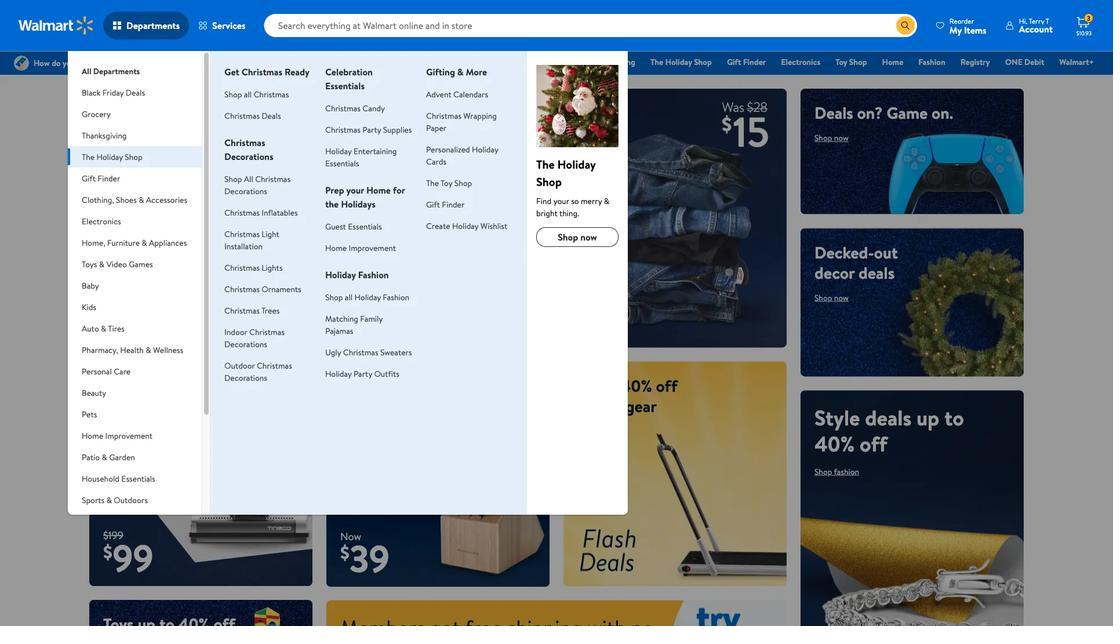 Task type: describe. For each thing, give the bounding box(es) containing it.
black for black friday deals dropdown button
[[82, 87, 101, 98]]

cards
[[426, 156, 447, 167]]

the for the holiday shop dropdown button
[[82, 151, 95, 162]]

personalized holiday cards link
[[426, 144, 498, 167]]

& inside "pharmacy, health & wellness" dropdown button
[[146, 344, 151, 355]]

seasonal decor & party supplies
[[82, 516, 164, 539]]

baby
[[82, 280, 99, 291]]

christmas inside christmas wrapping paper
[[426, 110, 462, 121]]

ugly
[[325, 346, 341, 358]]

hi,
[[1019, 16, 1028, 26]]

celebration
[[325, 66, 373, 78]]

walmart+
[[1060, 56, 1094, 68]]

party for holiday
[[354, 368, 372, 379]]

black friday deals for black friday deals link
[[423, 56, 487, 68]]

christmas up indoor on the left bottom of page
[[224, 305, 260, 316]]

search icon image
[[901, 21, 910, 30]]

christmas trees link
[[224, 305, 280, 316]]

party inside seasonal decor & party supplies
[[145, 516, 164, 527]]

clothing, shoes & accessories
[[82, 194, 187, 205]]

indoor christmas decorations link
[[224, 326, 285, 350]]

christmas up christmas trees link
[[224, 283, 260, 295]]

shop inside the holiday shop find your so merry & bright thing.
[[536, 173, 562, 190]]

christmas inside shop all christmas decorations
[[255, 173, 291, 184]]

gift for the holiday shop
[[727, 56, 741, 68]]

& inside auto & tires dropdown button
[[101, 323, 106, 334]]

save
[[340, 252, 414, 304]]

gift finder for the toy shop
[[426, 199, 465, 210]]

shop now for high tech gifts, huge savings
[[103, 153, 137, 164]]

gifting & more
[[426, 66, 487, 78]]

all for holiday
[[345, 291, 353, 303]]

beauty
[[82, 387, 106, 398]]

off for style deals up to 40% off
[[860, 429, 888, 458]]

essentials inside holiday entertaining essentials
[[325, 157, 359, 169]]

games
[[129, 258, 153, 270]]

2 vertical spatial fashion
[[383, 291, 409, 303]]

holidays
[[341, 198, 376, 210]]

guest essentials link
[[325, 221, 382, 232]]

shop all holiday fashion
[[325, 291, 409, 303]]

to inside "up to 40% off sports gear"
[[602, 374, 617, 397]]

entertaining
[[354, 145, 397, 157]]

christmas trees
[[224, 305, 280, 316]]

registry
[[961, 56, 990, 68]]

ready
[[285, 66, 310, 78]]

home inside home deals up to 30% off
[[103, 264, 158, 293]]

christmas inside outdoor christmas decorations
[[257, 360, 292, 371]]

personalized holiday cards
[[426, 144, 498, 167]]

finder for the toy shop
[[442, 199, 465, 210]]

your inside prep your home for the holidays
[[346, 184, 364, 197]]

gift finder button
[[68, 168, 202, 189]]

toys & video games button
[[68, 253, 202, 275]]

1 vertical spatial fashion
[[358, 268, 389, 281]]

up for style deals up to 40% off
[[917, 403, 940, 432]]

$ for 39
[[340, 540, 350, 566]]

home deals are served
[[340, 374, 500, 397]]

now
[[340, 529, 361, 544]]

holiday entertaining essentials
[[325, 145, 397, 169]]

grocery for grocery & essentials
[[502, 56, 530, 68]]

all for get
[[244, 88, 252, 100]]

home,
[[82, 237, 105, 248]]

now for decked-out decor deals
[[834, 292, 849, 303]]

now $ 39
[[340, 529, 390, 584]]

shop now link for decked-out decor deals
[[815, 292, 849, 303]]

holiday inside holiday entertaining essentials
[[325, 145, 352, 157]]

deals down shop all christmas link on the left top
[[262, 110, 281, 121]]

decked-out decor deals
[[815, 241, 898, 284]]

sweaters
[[380, 346, 412, 358]]

& inside clothing, shoes & accessories dropdown button
[[139, 194, 144, 205]]

black friday deals link
[[418, 56, 492, 68]]

bright
[[536, 207, 558, 219]]

to for home
[[131, 290, 151, 319]]

now for deals on? game on.
[[834, 132, 849, 144]]

candy
[[363, 102, 385, 114]]

christmas decorations
[[224, 136, 273, 163]]

3
[[1087, 13, 1091, 23]]

home improvement for home improvement 'link'
[[325, 242, 396, 253]]

shop inside the holiday shop link
[[694, 56, 712, 68]]

get
[[224, 66, 239, 78]]

garden
[[109, 451, 135, 463]]

appliances
[[149, 237, 187, 248]]

40% inside style deals up to 40% off
[[815, 429, 855, 458]]

gifting
[[426, 66, 455, 78]]

decor
[[815, 261, 855, 284]]

fashion link
[[913, 56, 951, 68]]

christmas down shop all christmas link on the left top
[[224, 110, 260, 121]]

gift finder for the holiday shop
[[727, 56, 766, 68]]

shop fashion
[[815, 466, 859, 477]]

clothing, shoes & accessories button
[[68, 189, 202, 210]]

decorations inside indoor christmas decorations
[[224, 338, 267, 350]]

99
[[112, 532, 153, 583]]

0 vertical spatial fashion
[[919, 56, 946, 68]]

outdoors
[[114, 494, 148, 506]]

black friday deals for black friday deals dropdown button
[[82, 87, 145, 98]]

personal care
[[82, 366, 131, 377]]

home inside dropdown button
[[82, 430, 103, 441]]

sports & outdoors
[[82, 494, 148, 506]]

$ for 99
[[103, 539, 112, 565]]

holiday inside dropdown button
[[96, 151, 123, 162]]

seasonal
[[82, 516, 112, 527]]

furniture
[[107, 237, 140, 248]]

kids
[[82, 301, 96, 313]]

christmas down get christmas ready
[[254, 88, 289, 100]]

pajamas
[[325, 325, 353, 336]]

Walmart Site-Wide search field
[[264, 14, 917, 37]]

paper
[[426, 122, 447, 133]]

toys & video games
[[82, 258, 153, 270]]

now dollar 39 null group
[[326, 529, 390, 587]]

holiday party outfits
[[325, 368, 400, 379]]

my
[[950, 23, 962, 36]]

household essentials button
[[68, 468, 202, 489]]

shop inside shop all christmas decorations
[[224, 173, 242, 184]]

black friday deals button
[[68, 82, 202, 103]]

deals for home deals are served
[[387, 374, 423, 397]]

one
[[1005, 56, 1023, 68]]

household essentials
[[82, 473, 155, 484]]

ornaments
[[262, 283, 301, 295]]

shop inside 'toy shop' link
[[849, 56, 867, 68]]

holiday inside the holiday shop find your so merry & bright thing.
[[558, 156, 596, 172]]

christmas deals
[[224, 110, 281, 121]]

walmart+ link
[[1054, 56, 1099, 68]]

christmas party supplies link
[[325, 124, 412, 135]]

christmas inside 'christmas light installation'
[[224, 228, 260, 239]]

the for the toy shop link
[[426, 177, 439, 188]]

toy shop link
[[830, 56, 872, 68]]

shop now link for home deals up to 30% off
[[103, 353, 137, 364]]

outdoor christmas decorations
[[224, 360, 292, 383]]

1 vertical spatial departments
[[93, 65, 140, 77]]

ugly christmas sweaters
[[325, 346, 412, 358]]

gift finder link for the toy shop
[[426, 199, 465, 210]]

thanksgiving for thanksgiving dropdown button
[[82, 130, 127, 141]]

accessories
[[146, 194, 187, 205]]

sports
[[578, 395, 622, 417]]

all departments link
[[68, 51, 202, 82]]

essentials for guest essentials
[[348, 221, 382, 232]]

now for high tech gifts, huge savings
[[123, 153, 137, 164]]

one debit link
[[1000, 56, 1050, 68]]

indoor
[[224, 326, 247, 337]]

thanksgiving button
[[68, 125, 202, 146]]

home, furniture & appliances button
[[68, 232, 202, 253]]

the inside the holiday shop find your so merry & bright thing.
[[536, 156, 555, 172]]

personal care button
[[68, 361, 202, 382]]

served
[[453, 374, 500, 397]]

on?
[[857, 101, 883, 124]]

shop all holiday fashion link
[[325, 291, 409, 303]]

deals up calendars at the left of page
[[467, 56, 487, 68]]

shop now for deals on? game on.
[[815, 132, 849, 144]]

gift finder inside dropdown button
[[82, 173, 120, 184]]

shop inside shop now link
[[350, 319, 368, 330]]

now for save big!
[[369, 319, 384, 330]]

trees
[[261, 305, 280, 316]]

& inside seasonal decor & party supplies
[[138, 516, 143, 527]]

40% inside "up to 40% off sports gear"
[[621, 374, 652, 397]]

all inside all departments link
[[82, 65, 91, 77]]

grocery button
[[68, 103, 202, 125]]

create
[[426, 220, 450, 231]]

style deals up to 40% off
[[815, 403, 964, 458]]



Task type: vqa. For each thing, say whether or not it's contained in the screenshot.
indoor christmas decorations
yes



Task type: locate. For each thing, give the bounding box(es) containing it.
christmas inside indoor christmas decorations
[[249, 326, 285, 337]]

essentials down search search field
[[540, 56, 574, 68]]

0 vertical spatial friday
[[444, 56, 465, 68]]

shop now for save big!
[[350, 319, 384, 330]]

40% right up
[[621, 374, 652, 397]]

off inside home deals up to 30% off
[[103, 316, 131, 345]]

0 vertical spatial grocery
[[502, 56, 530, 68]]

christmas up inflatables
[[255, 173, 291, 184]]

improvement for "home improvement" dropdown button
[[105, 430, 153, 441]]

holiday
[[665, 56, 692, 68], [472, 144, 498, 155], [325, 145, 352, 157], [96, 151, 123, 162], [558, 156, 596, 172], [452, 220, 479, 231], [325, 268, 356, 281], [355, 291, 381, 303], [325, 368, 352, 379]]

0 horizontal spatial your
[[346, 184, 364, 197]]

friday down all departments
[[102, 87, 124, 98]]

friday inside dropdown button
[[102, 87, 124, 98]]

1 horizontal spatial to
[[602, 374, 617, 397]]

party down 'candy'
[[363, 124, 381, 135]]

& inside grocery & essentials link
[[532, 56, 538, 68]]

0 vertical spatial gift finder link
[[722, 56, 771, 68]]

home improvement link
[[325, 242, 396, 253]]

now down merry
[[581, 231, 597, 244]]

0 horizontal spatial friday
[[102, 87, 124, 98]]

gift for the toy shop
[[426, 199, 440, 210]]

christmas up holiday party outfits link
[[343, 346, 378, 358]]

christmas light installation
[[224, 228, 279, 252]]

deals up grocery dropdown button
[[126, 87, 145, 98]]

deals right decor
[[859, 261, 895, 284]]

gift right the holiday shop link
[[727, 56, 741, 68]]

& inside 'home, furniture & appliances' dropdown button
[[142, 237, 147, 248]]

2 vertical spatial party
[[145, 516, 164, 527]]

shop
[[694, 56, 712, 68], [849, 56, 867, 68], [224, 88, 242, 100], [815, 132, 832, 144], [125, 151, 142, 162], [103, 153, 121, 164], [224, 173, 242, 184], [536, 173, 562, 190], [455, 177, 472, 188], [558, 231, 578, 244], [325, 291, 343, 303], [815, 292, 832, 303], [350, 319, 368, 330], [103, 353, 121, 364], [815, 466, 832, 477]]

friday left the more
[[444, 56, 465, 68]]

grocery & essentials link
[[497, 56, 579, 68]]

inflatables
[[262, 207, 298, 218]]

health
[[120, 344, 144, 355]]

the holiday shop inside the holiday shop dropdown button
[[82, 151, 142, 162]]

christmas up shop all christmas link on the left top
[[242, 66, 283, 78]]

shoes
[[116, 194, 137, 205]]

christmas down christmas deals link
[[224, 136, 265, 149]]

for
[[393, 184, 405, 197]]

account
[[1019, 23, 1053, 35]]

christmas deals link
[[224, 110, 281, 121]]

finder up clothing, on the top left
[[98, 173, 120, 184]]

2 decorations from the top
[[224, 185, 267, 197]]

departments up black friday deals dropdown button
[[93, 65, 140, 77]]

gift finder link for the holiday shop
[[722, 56, 771, 68]]

0 vertical spatial all
[[82, 65, 91, 77]]

deals inside decked-out decor deals
[[859, 261, 895, 284]]

$199
[[103, 528, 123, 543]]

electronics left toy shop
[[781, 56, 821, 68]]

black friday deals inside dropdown button
[[82, 87, 145, 98]]

1 vertical spatial up
[[917, 403, 940, 432]]

1 vertical spatial party
[[354, 368, 372, 379]]

& inside the holiday shop find your so merry & bright thing.
[[604, 195, 610, 206]]

to inside style deals up to 40% off
[[945, 403, 964, 432]]

0 horizontal spatial finder
[[98, 173, 120, 184]]

4 decorations from the top
[[224, 372, 267, 383]]

essentials for celebration essentials
[[325, 79, 365, 92]]

the toy shop link
[[426, 177, 472, 188]]

up inside home deals up to 30% off
[[103, 290, 126, 319]]

tires
[[108, 323, 125, 334]]

your
[[346, 184, 364, 197], [554, 195, 569, 206]]

1 horizontal spatial gift
[[426, 199, 440, 210]]

& inside toys & video games dropdown button
[[99, 258, 104, 270]]

shop now link for deals on? game on.
[[815, 132, 849, 144]]

fashion
[[834, 466, 859, 477]]

0 horizontal spatial all
[[244, 88, 252, 100]]

0 vertical spatial toy
[[836, 56, 847, 68]]

christmas wrapping paper link
[[426, 110, 497, 133]]

black up advent
[[423, 56, 442, 68]]

matching family pajamas link
[[325, 313, 383, 336]]

gift inside dropdown button
[[82, 173, 96, 184]]

decorations down the outdoor
[[224, 372, 267, 383]]

party for christmas
[[363, 124, 381, 135]]

christmas up 'christmas light installation'
[[224, 207, 260, 218]]

deals on? game on.
[[815, 101, 954, 124]]

prep your home for the holidays
[[325, 184, 405, 210]]

0 vertical spatial all
[[244, 88, 252, 100]]

your inside the holiday shop find your so merry & bright thing.
[[554, 195, 569, 206]]

black friday deals up advent calendars link
[[423, 56, 487, 68]]

high
[[103, 101, 138, 124]]

0 horizontal spatial home improvement
[[82, 430, 153, 441]]

0 horizontal spatial electronics
[[82, 215, 121, 227]]

0 vertical spatial to
[[131, 290, 151, 319]]

& inside patio & garden dropdown button
[[102, 451, 107, 463]]

the
[[651, 56, 663, 68], [82, 151, 95, 162], [536, 156, 555, 172], [426, 177, 439, 188]]

0 vertical spatial home improvement
[[325, 242, 396, 253]]

0 vertical spatial improvement
[[349, 242, 396, 253]]

0 vertical spatial finder
[[743, 56, 766, 68]]

1 horizontal spatial the holiday shop
[[651, 56, 712, 68]]

one debit
[[1005, 56, 1045, 68]]

gear
[[625, 395, 657, 417]]

all down christmas decorations
[[244, 173, 253, 184]]

departments inside dropdown button
[[126, 19, 180, 32]]

1 vertical spatial electronics
[[82, 215, 121, 227]]

friday for black friday deals link
[[444, 56, 465, 68]]

off for home deals up to 30% off
[[103, 316, 131, 345]]

decorations inside shop all christmas decorations
[[224, 185, 267, 197]]

1 horizontal spatial toy
[[836, 56, 847, 68]]

essentials down patio & garden dropdown button
[[121, 473, 155, 484]]

light
[[262, 228, 279, 239]]

now up ugly christmas sweaters link
[[369, 319, 384, 330]]

0 horizontal spatial all
[[82, 65, 91, 77]]

3 decorations from the top
[[224, 338, 267, 350]]

all up black friday deals dropdown button
[[82, 65, 91, 77]]

0 horizontal spatial gift finder
[[82, 173, 120, 184]]

1 vertical spatial gift finder
[[82, 173, 120, 184]]

1 horizontal spatial improvement
[[349, 242, 396, 253]]

improvement down 'pets' 'dropdown button'
[[105, 430, 153, 441]]

0 horizontal spatial toy
[[441, 177, 453, 188]]

christmas inflatables link
[[224, 207, 298, 218]]

all up christmas deals link
[[244, 88, 252, 100]]

electronics down clothing, on the top left
[[82, 215, 121, 227]]

the holiday shop inside the holiday shop link
[[651, 56, 712, 68]]

auto & tires button
[[68, 318, 202, 339]]

deals for home deals up to 30% off
[[163, 264, 209, 293]]

personal
[[82, 366, 112, 377]]

decked-
[[815, 241, 874, 264]]

0 horizontal spatial the holiday shop
[[82, 151, 142, 162]]

1 horizontal spatial friday
[[444, 56, 465, 68]]

1 decorations from the top
[[224, 150, 273, 163]]

thanksgiving for 'thanksgiving' link
[[589, 56, 636, 68]]

essentials up the prep
[[325, 157, 359, 169]]

40%
[[621, 374, 652, 397], [815, 429, 855, 458]]

electronics for electronics link
[[781, 56, 821, 68]]

shop now for home deals up to 30% off
[[103, 353, 137, 364]]

the right 'thanksgiving' link
[[651, 56, 663, 68]]

high tech gifts, huge savings
[[103, 101, 253, 144]]

1 horizontal spatial home improvement
[[325, 242, 396, 253]]

deals inside home deals up to 30% off
[[163, 264, 209, 293]]

grocery up "savings"
[[82, 108, 111, 119]]

tech
[[141, 101, 173, 124]]

now for home deals up to 30% off
[[123, 353, 137, 364]]

0 vertical spatial black friday deals
[[423, 56, 487, 68]]

grocery & essentials
[[502, 56, 574, 68]]

party down ugly christmas sweaters
[[354, 368, 372, 379]]

essentials down celebration
[[325, 79, 365, 92]]

0 horizontal spatial black
[[82, 87, 101, 98]]

electronics link
[[776, 56, 826, 68]]

1 horizontal spatial up
[[917, 403, 940, 432]]

now up gift finder dropdown button
[[123, 153, 137, 164]]

gift finder link down the toy shop
[[426, 199, 465, 210]]

1 vertical spatial gift
[[82, 173, 96, 184]]

0 horizontal spatial gift
[[82, 173, 96, 184]]

grocery inside dropdown button
[[82, 108, 111, 119]]

deals inside style deals up to 40% off
[[865, 403, 912, 432]]

the up find at the left
[[536, 156, 555, 172]]

off inside "up to 40% off sports gear"
[[656, 374, 678, 397]]

deals left the are on the left bottom of the page
[[387, 374, 423, 397]]

& inside sports & outdoors dropdown button
[[106, 494, 112, 506]]

1 vertical spatial friday
[[102, 87, 124, 98]]

2 horizontal spatial to
[[945, 403, 964, 432]]

thanksgiving inside dropdown button
[[82, 130, 127, 141]]

up inside style deals up to 40% off
[[917, 403, 940, 432]]

toy right electronics link
[[836, 56, 847, 68]]

2 vertical spatial gift
[[426, 199, 440, 210]]

was dollar $199, now dollar 99 group
[[89, 528, 153, 586]]

christmas down christmas candy link
[[325, 124, 361, 135]]

christmas inside christmas decorations
[[224, 136, 265, 149]]

gift finder down the toy shop
[[426, 199, 465, 210]]

up to 40% off sports gear
[[578, 374, 678, 417]]

1 vertical spatial all
[[345, 291, 353, 303]]

deals down the appliances on the top of page
[[163, 264, 209, 293]]

2 vertical spatial finder
[[442, 199, 465, 210]]

1 horizontal spatial thanksgiving
[[589, 56, 636, 68]]

decorations
[[224, 150, 273, 163], [224, 185, 267, 197], [224, 338, 267, 350], [224, 372, 267, 383]]

thanksgiving
[[589, 56, 636, 68], [82, 130, 127, 141]]

now
[[834, 132, 849, 144], [123, 153, 137, 164], [581, 231, 597, 244], [834, 292, 849, 303], [369, 319, 384, 330], [123, 353, 137, 364]]

up for home deals up to 30% off
[[103, 290, 126, 319]]

&
[[532, 56, 538, 68], [457, 66, 464, 78], [139, 194, 144, 205], [604, 195, 610, 206], [142, 237, 147, 248], [99, 258, 104, 270], [101, 323, 106, 334], [146, 344, 151, 355], [102, 451, 107, 463], [106, 494, 112, 506], [138, 516, 143, 527]]

christmas candy
[[325, 102, 385, 114]]

gift finder left electronics link
[[727, 56, 766, 68]]

1 horizontal spatial $
[[340, 540, 350, 566]]

improvement for home improvement 'link'
[[349, 242, 396, 253]]

deals left on?
[[815, 101, 854, 124]]

black down all departments
[[82, 87, 101, 98]]

your left so at the right
[[554, 195, 569, 206]]

1 vertical spatial finder
[[98, 173, 120, 184]]

so
[[571, 195, 579, 206]]

christmas ornaments link
[[224, 283, 301, 295]]

shop now link for save big!
[[340, 315, 393, 334]]

1 vertical spatial supplies
[[82, 528, 111, 539]]

0 vertical spatial up
[[103, 290, 126, 319]]

electronics inside dropdown button
[[82, 215, 121, 227]]

1 vertical spatial to
[[602, 374, 617, 397]]

style
[[815, 403, 860, 432]]

guest
[[325, 221, 346, 232]]

finder left electronics link
[[743, 56, 766, 68]]

improvement down guest essentials link
[[349, 242, 396, 253]]

home improvement down guest essentials link
[[325, 242, 396, 253]]

0 vertical spatial departments
[[126, 19, 180, 32]]

walmart image
[[19, 16, 94, 35]]

now inside shop now link
[[369, 319, 384, 330]]

0 vertical spatial black
[[423, 56, 442, 68]]

decorations up christmas inflatables
[[224, 185, 267, 197]]

deals
[[467, 56, 487, 68], [126, 87, 145, 98], [815, 101, 854, 124], [262, 110, 281, 121]]

decor
[[114, 516, 136, 527]]

1 horizontal spatial off
[[656, 374, 678, 397]]

0 horizontal spatial black friday deals
[[82, 87, 145, 98]]

0 horizontal spatial up
[[103, 290, 126, 319]]

deals right style
[[865, 403, 912, 432]]

supplies down seasonal
[[82, 528, 111, 539]]

1 horizontal spatial grocery
[[502, 56, 530, 68]]

auto & tires
[[82, 323, 125, 334]]

shop now link for high tech gifts, huge savings
[[103, 153, 137, 164]]

1 vertical spatial improvement
[[105, 430, 153, 441]]

2 vertical spatial off
[[860, 429, 888, 458]]

gift up create
[[426, 199, 440, 210]]

0 horizontal spatial improvement
[[105, 430, 153, 441]]

2 horizontal spatial finder
[[743, 56, 766, 68]]

1 horizontal spatial gift finder
[[426, 199, 465, 210]]

0 horizontal spatial 40%
[[621, 374, 652, 397]]

grocery for grocery
[[82, 108, 111, 119]]

home deals up to 30% off
[[103, 264, 209, 345]]

now down decor
[[834, 292, 849, 303]]

christmas down indoor christmas decorations link
[[257, 360, 292, 371]]

1 horizontal spatial gift finder link
[[722, 56, 771, 68]]

0 horizontal spatial off
[[103, 316, 131, 345]]

1 vertical spatial black
[[82, 87, 101, 98]]

essentials up home improvement 'link'
[[348, 221, 382, 232]]

1 horizontal spatial supplies
[[383, 124, 412, 135]]

all up the "matching"
[[345, 291, 353, 303]]

thanksgiving down high
[[82, 130, 127, 141]]

the holiday shop for the holiday shop link
[[651, 56, 712, 68]]

2 horizontal spatial gift
[[727, 56, 741, 68]]

household
[[82, 473, 119, 484]]

matching family pajamas
[[325, 313, 383, 336]]

1 vertical spatial thanksgiving
[[82, 130, 127, 141]]

supplies up entertaining
[[383, 124, 412, 135]]

home improvement inside dropdown button
[[82, 430, 153, 441]]

0 horizontal spatial gift finder link
[[426, 199, 465, 210]]

1 horizontal spatial all
[[244, 173, 253, 184]]

deals for style deals up to 40% off
[[865, 403, 912, 432]]

the holiday shop find your so merry & bright thing.
[[536, 156, 610, 219]]

0 vertical spatial 40%
[[621, 374, 652, 397]]

gift finder up clothing, on the top left
[[82, 173, 120, 184]]

savings
[[103, 122, 154, 144]]

the up clothing, on the top left
[[82, 151, 95, 162]]

black for black friday deals link
[[423, 56, 442, 68]]

huge
[[218, 101, 253, 124]]

celebration essentials
[[325, 66, 373, 92]]

$ inside $199 $ 99
[[103, 539, 112, 565]]

1 vertical spatial all
[[244, 173, 253, 184]]

ugly christmas sweaters link
[[325, 346, 412, 358]]

toy down cards
[[441, 177, 453, 188]]

essentials inside celebration essentials
[[325, 79, 365, 92]]

0 horizontal spatial to
[[131, 290, 151, 319]]

debit
[[1025, 56, 1045, 68]]

toy shop
[[836, 56, 867, 68]]

christmas down installation at the top left
[[224, 262, 260, 273]]

save big!
[[340, 252, 483, 304]]

0 vertical spatial thanksgiving
[[589, 56, 636, 68]]

friday
[[444, 56, 465, 68], [102, 87, 124, 98]]

holiday inside personalized holiday cards
[[472, 144, 498, 155]]

1 horizontal spatial finder
[[442, 199, 465, 210]]

$ inside now $ 39
[[340, 540, 350, 566]]

grocery right the more
[[502, 56, 530, 68]]

1 horizontal spatial electronics
[[781, 56, 821, 68]]

off inside style deals up to 40% off
[[860, 429, 888, 458]]

improvement inside dropdown button
[[105, 430, 153, 441]]

deals inside dropdown button
[[126, 87, 145, 98]]

to for style
[[945, 403, 964, 432]]

0 vertical spatial electronics
[[781, 56, 821, 68]]

christmas down trees
[[249, 326, 285, 337]]

your up holidays
[[346, 184, 364, 197]]

home improvement
[[325, 242, 396, 253], [82, 430, 153, 441]]

0 vertical spatial gift
[[727, 56, 741, 68]]

supplies
[[383, 124, 412, 135], [82, 528, 111, 539]]

departments up all departments link
[[126, 19, 180, 32]]

0 horizontal spatial supplies
[[82, 528, 111, 539]]

the holiday shop image
[[536, 65, 619, 147]]

wishlist
[[481, 220, 508, 231]]

2 horizontal spatial gift finder
[[727, 56, 766, 68]]

off
[[103, 316, 131, 345], [656, 374, 678, 397], [860, 429, 888, 458]]

home inside prep your home for the holidays
[[367, 184, 391, 197]]

1 vertical spatial home improvement
[[82, 430, 153, 441]]

gift up clothing, on the top left
[[82, 173, 96, 184]]

black friday deals down all departments
[[82, 87, 145, 98]]

christmas up installation at the top left
[[224, 228, 260, 239]]

the holiday shop for the holiday shop dropdown button
[[82, 151, 142, 162]]

now up care
[[123, 353, 137, 364]]

finder inside dropdown button
[[98, 173, 120, 184]]

christmas down celebration essentials
[[325, 102, 361, 114]]

decorations up shop all christmas decorations
[[224, 150, 273, 163]]

0 horizontal spatial $
[[103, 539, 112, 565]]

thanksgiving link
[[584, 56, 641, 68]]

2 vertical spatial to
[[945, 403, 964, 432]]

decorations inside outdoor christmas decorations
[[224, 372, 267, 383]]

black inside dropdown button
[[82, 87, 101, 98]]

holiday party outfits link
[[325, 368, 400, 379]]

kids button
[[68, 296, 202, 318]]

gift finder link left electronics link
[[722, 56, 771, 68]]

essentials for household essentials
[[121, 473, 155, 484]]

finder down the toy shop
[[442, 199, 465, 210]]

christmas candy link
[[325, 102, 385, 114]]

2 horizontal spatial off
[[860, 429, 888, 458]]

friday for black friday deals dropdown button
[[102, 87, 124, 98]]

all
[[82, 65, 91, 77], [244, 173, 253, 184]]

0 vertical spatial supplies
[[383, 124, 412, 135]]

installation
[[224, 240, 263, 252]]

to inside home deals up to 30% off
[[131, 290, 151, 319]]

pharmacy, health & wellness
[[82, 344, 183, 355]]

thanksgiving down search search field
[[589, 56, 636, 68]]

the for the holiday shop link
[[651, 56, 663, 68]]

1 vertical spatial 40%
[[815, 429, 855, 458]]

christmas up the paper
[[426, 110, 462, 121]]

all inside shop all christmas decorations
[[244, 173, 253, 184]]

1 vertical spatial toy
[[441, 177, 453, 188]]

advent
[[426, 88, 452, 100]]

christmas party supplies
[[325, 124, 412, 135]]

the inside dropdown button
[[82, 151, 95, 162]]

thing.
[[560, 207, 579, 219]]

essentials inside dropdown button
[[121, 473, 155, 484]]

1 horizontal spatial black
[[423, 56, 442, 68]]

40% up shop fashion link
[[815, 429, 855, 458]]

$199 $ 99
[[103, 528, 153, 583]]

1 vertical spatial off
[[656, 374, 678, 397]]

pets button
[[68, 404, 202, 425]]

now down deals on? game on.
[[834, 132, 849, 144]]

the down cards
[[426, 177, 439, 188]]

1 horizontal spatial your
[[554, 195, 569, 206]]

home improvement for "home improvement" dropdown button
[[82, 430, 153, 441]]

black
[[423, 56, 442, 68], [82, 87, 101, 98]]

supplies inside seasonal decor & party supplies
[[82, 528, 111, 539]]

0 vertical spatial party
[[363, 124, 381, 135]]

shop now for decked-out decor deals
[[815, 292, 849, 303]]

shop inside the holiday shop dropdown button
[[125, 151, 142, 162]]

Search search field
[[264, 14, 917, 37]]

home improvement up garden
[[82, 430, 153, 441]]

patio
[[82, 451, 100, 463]]

electronics for electronics dropdown button
[[82, 215, 121, 227]]

0 vertical spatial off
[[103, 316, 131, 345]]

1 horizontal spatial 40%
[[815, 429, 855, 458]]

0 vertical spatial gift finder
[[727, 56, 766, 68]]

the toy shop
[[426, 177, 472, 188]]

party down sports & outdoors dropdown button
[[145, 516, 164, 527]]

items
[[964, 23, 987, 36]]

2 vertical spatial gift finder
[[426, 199, 465, 210]]

0 horizontal spatial grocery
[[82, 108, 111, 119]]

guest essentials
[[325, 221, 382, 232]]

finder for the holiday shop
[[743, 56, 766, 68]]

1 vertical spatial gift finder link
[[426, 199, 465, 210]]

decorations down indoor on the left bottom of page
[[224, 338, 267, 350]]

1 horizontal spatial black friday deals
[[423, 56, 487, 68]]



